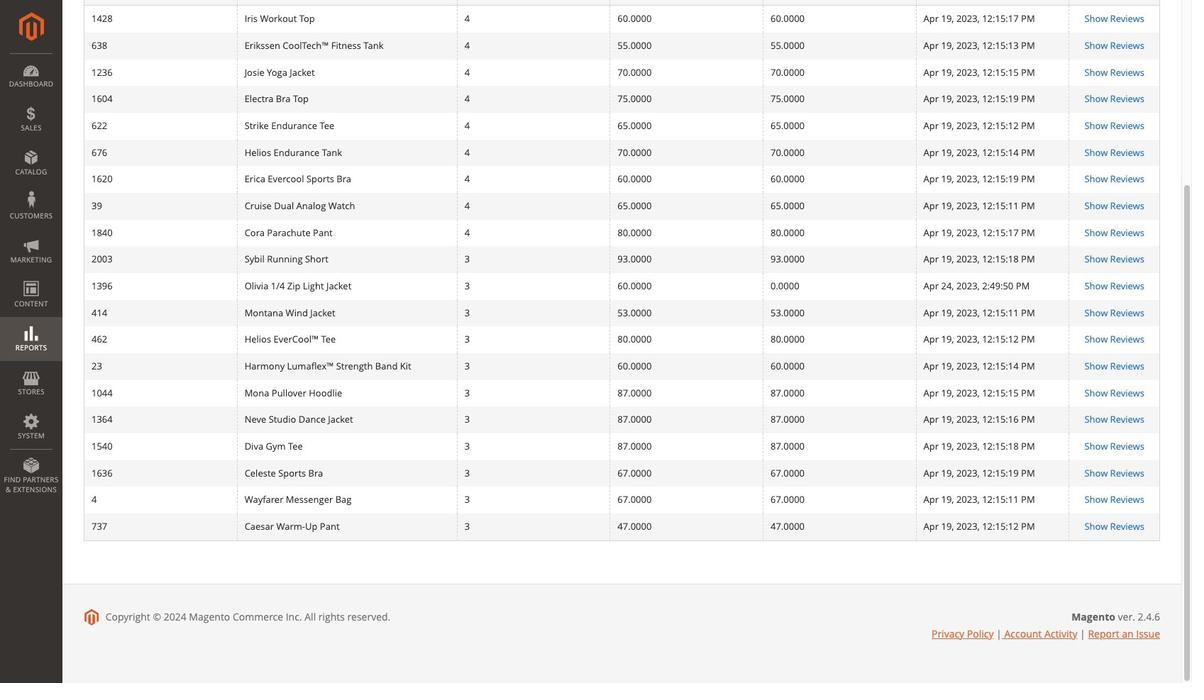 Task type: vqa. For each thing, say whether or not it's contained in the screenshot.
menu bar
yes



Task type: locate. For each thing, give the bounding box(es) containing it.
menu bar
[[0, 53, 62, 502]]



Task type: describe. For each thing, give the bounding box(es) containing it.
magento admin panel image
[[19, 12, 44, 41]]



